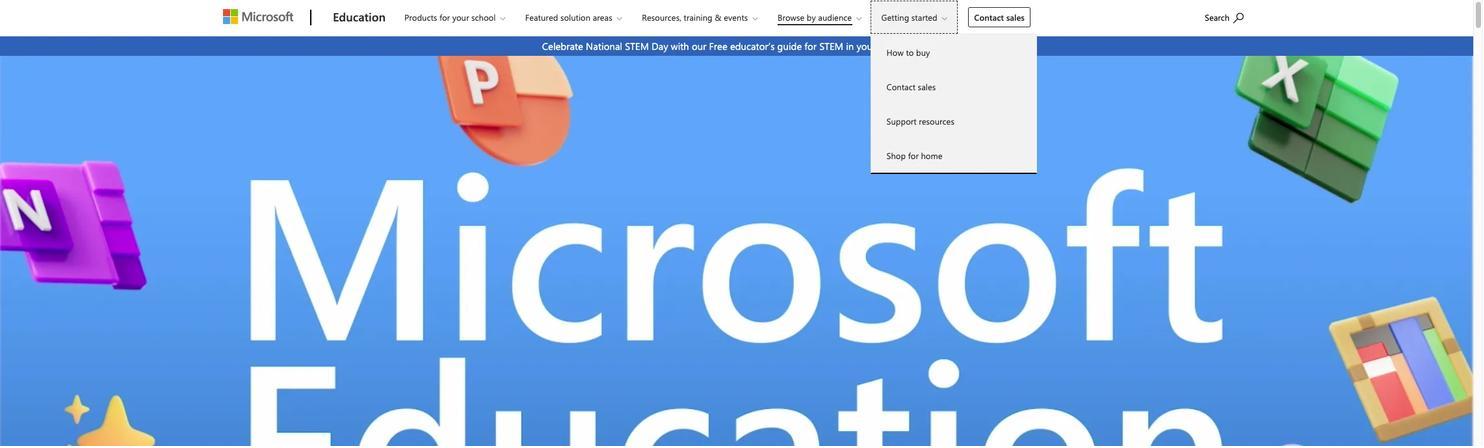 Task type: describe. For each thing, give the bounding box(es) containing it.
in
[[846, 40, 854, 53]]

how to buy link
[[871, 35, 1036, 70]]

>
[[925, 40, 932, 53]]

2 stem from the left
[[820, 40, 844, 53]]

celebrate
[[542, 40, 583, 53]]

training
[[684, 12, 713, 23]]

your inside 'dropdown button'
[[452, 12, 469, 23]]

for for products
[[440, 12, 450, 23]]

for inside 'link'
[[805, 40, 817, 53]]

0 vertical spatial contact sales link
[[969, 7, 1031, 27]]

contact for bottom contact sales link
[[887, 81, 916, 92]]

how
[[887, 47, 904, 58]]

your inside 'link'
[[857, 40, 876, 53]]

shop
[[887, 150, 906, 161]]

&
[[715, 12, 722, 23]]

browse
[[778, 12, 805, 23]]

by
[[807, 12, 816, 23]]

celebrate national stem day with our free educator's guide for stem in your classroom >
[[542, 40, 932, 53]]

how to buy
[[887, 47, 930, 58]]

buy
[[916, 47, 930, 58]]

products for your school button
[[393, 1, 516, 34]]

resources
[[919, 116, 955, 127]]

search
[[1205, 12, 1230, 23]]

support resources
[[887, 116, 955, 127]]

started
[[912, 12, 938, 23]]

featured
[[525, 12, 558, 23]]

contact sales for bottom contact sales link
[[887, 81, 936, 92]]

browse by audience
[[778, 12, 852, 23]]

school
[[472, 12, 496, 23]]

resources,
[[642, 12, 682, 23]]

microsoft image
[[223, 9, 293, 24]]

shop for home
[[887, 150, 943, 161]]

resources, training & events button
[[631, 1, 768, 34]]

events
[[724, 12, 748, 23]]

education
[[333, 9, 386, 25]]

support resources link
[[871, 104, 1036, 139]]

shop for home link
[[871, 139, 1036, 173]]

classroom
[[879, 40, 922, 53]]

getting
[[882, 12, 909, 23]]

day
[[652, 40, 668, 53]]

free
[[709, 40, 728, 53]]



Task type: vqa. For each thing, say whether or not it's contained in the screenshot.
Surface corresponding to Surface Laptop Studio 2
no



Task type: locate. For each thing, give the bounding box(es) containing it.
our
[[692, 40, 707, 53]]

for inside 'dropdown button'
[[440, 12, 450, 23]]

0 vertical spatial contact
[[974, 12, 1004, 23]]

0 vertical spatial your
[[452, 12, 469, 23]]

contact sales
[[974, 12, 1025, 23], [887, 81, 936, 92]]

stem left in
[[820, 40, 844, 53]]

education link
[[326, 1, 392, 36]]

contact sales link up how to buy link at the top right
[[969, 7, 1031, 27]]

solution
[[561, 12, 591, 23]]

1 horizontal spatial sales
[[1007, 12, 1025, 23]]

contact
[[974, 12, 1004, 23], [887, 81, 916, 92]]

0 vertical spatial sales
[[1007, 12, 1025, 23]]

educator's
[[730, 40, 775, 53]]

products for your school
[[405, 12, 496, 23]]

getting started
[[882, 12, 938, 23]]

to
[[906, 47, 914, 58]]

contact up how to buy link at the top right
[[974, 12, 1004, 23]]

0 horizontal spatial contact
[[887, 81, 916, 92]]

1 vertical spatial sales
[[918, 81, 936, 92]]

home
[[921, 150, 943, 161]]

audience
[[818, 12, 852, 23]]

your
[[452, 12, 469, 23], [857, 40, 876, 53]]

for right the products
[[440, 12, 450, 23]]

1 vertical spatial your
[[857, 40, 876, 53]]

1 horizontal spatial for
[[805, 40, 817, 53]]

areas
[[593, 12, 612, 23]]

guide
[[778, 40, 802, 53]]

your left school
[[452, 12, 469, 23]]

contact sales link up resources
[[871, 70, 1036, 104]]

featured solution areas button
[[514, 1, 633, 34]]

with
[[671, 40, 689, 53]]

search button
[[1199, 2, 1250, 31]]

0 horizontal spatial contact sales
[[887, 81, 936, 92]]

products
[[405, 12, 437, 23]]

0 horizontal spatial stem
[[625, 40, 649, 53]]

contact up support
[[887, 81, 916, 92]]

2 horizontal spatial for
[[908, 150, 919, 161]]

contact sales link
[[969, 7, 1031, 27], [871, 70, 1036, 104]]

contact sales up how to buy link at the top right
[[974, 12, 1025, 23]]

contact sales for the top contact sales link
[[974, 12, 1025, 23]]

1 vertical spatial for
[[805, 40, 817, 53]]

celebrate national stem day with our free educator's guide for stem in your classroom > link
[[0, 36, 1474, 56]]

getting started button
[[871, 1, 958, 34]]

stem
[[625, 40, 649, 53], [820, 40, 844, 53]]

browse by audience button
[[767, 1, 872, 34]]

resources, training & events
[[642, 12, 748, 23]]

sales
[[1007, 12, 1025, 23], [918, 81, 936, 92]]

for right the guide
[[805, 40, 817, 53]]

your right in
[[857, 40, 876, 53]]

1 stem from the left
[[625, 40, 649, 53]]

1 horizontal spatial contact
[[974, 12, 1004, 23]]

support
[[887, 116, 917, 127]]

for for shop
[[908, 150, 919, 161]]

national
[[586, 40, 623, 53]]

1 horizontal spatial stem
[[820, 40, 844, 53]]

for right shop
[[908, 150, 919, 161]]

stem left day
[[625, 40, 649, 53]]

1 horizontal spatial contact sales
[[974, 12, 1025, 23]]

contact sales down to
[[887, 81, 936, 92]]

0 horizontal spatial your
[[452, 12, 469, 23]]

contact for the top contact sales link
[[974, 12, 1004, 23]]

1 horizontal spatial your
[[857, 40, 876, 53]]

0 horizontal spatial for
[[440, 12, 450, 23]]

for
[[440, 12, 450, 23], [805, 40, 817, 53], [908, 150, 919, 161]]

0 horizontal spatial sales
[[918, 81, 936, 92]]

Search search field
[[1199, 2, 1257, 31]]

1 vertical spatial contact sales link
[[871, 70, 1036, 104]]

0 vertical spatial for
[[440, 12, 450, 23]]

2 vertical spatial for
[[908, 150, 919, 161]]

featured solution areas
[[525, 12, 612, 23]]

1 vertical spatial contact
[[887, 81, 916, 92]]

0 vertical spatial contact sales
[[974, 12, 1025, 23]]

1 vertical spatial contact sales
[[887, 81, 936, 92]]



